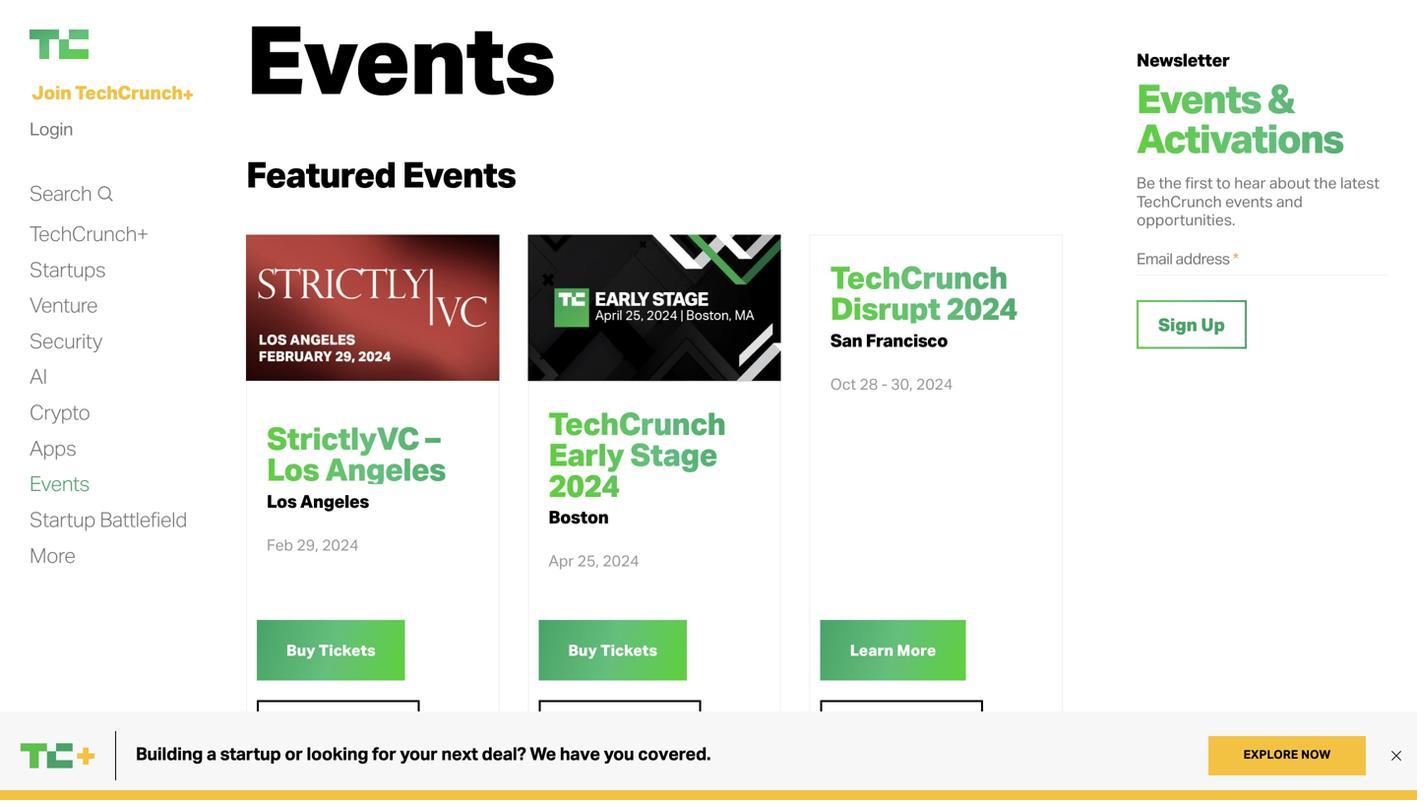 Task type: vqa. For each thing, say whether or not it's contained in the screenshot.
Apps
yes



Task type: describe. For each thing, give the bounding box(es) containing it.
activations
[[1137, 113, 1343, 163]]

up
[[1201, 313, 1225, 335]]

2024 inside techcrunch early stage 2024 boston
[[548, 465, 619, 504]]

login
[[30, 118, 73, 140]]

sign
[[1158, 313, 1197, 335]]

startup battlefield
[[30, 506, 187, 532]]

events for newsletter
[[1137, 73, 1261, 123]]

learn more link
[[820, 620, 966, 681]]

learn
[[850, 640, 894, 660]]

–
[[425, 418, 440, 457]]

be
[[1137, 173, 1155, 192]]

battlefield
[[100, 506, 187, 532]]

join techcrunch +
[[31, 80, 193, 106]]

oct
[[830, 374, 856, 394]]

join
[[31, 80, 71, 104]]

techcrunch inside newsletter events & activations be the first to hear about the latest techcrunch events and opportunities.
[[1137, 191, 1222, 211]]

strictlyvc
[[267, 418, 419, 457]]

+
[[183, 82, 193, 106]]

disrupt
[[830, 289, 940, 327]]

buy tickets for 2024
[[568, 640, 657, 660]]

techcrunch inside techcrunch disrupt 2024 san francisco
[[830, 258, 1007, 296]]

boston
[[548, 506, 609, 528]]

venture link
[[30, 292, 98, 318]]

0 horizontal spatial events
[[30, 471, 90, 496]]

0 vertical spatial angeles
[[325, 449, 446, 488]]

events
[[1225, 191, 1273, 211]]

login link
[[30, 113, 73, 144]]

strictlyvc – los angeles link
[[267, 418, 479, 488]]

0 horizontal spatial more
[[30, 542, 75, 568]]

1 los from the top
[[267, 449, 319, 488]]

buy tickets link for 2024
[[539, 620, 687, 681]]

2024 for disrupt
[[946, 289, 1017, 327]]

28
[[860, 374, 878, 394]]

techcrunch early stage 2024 boston
[[548, 403, 726, 528]]

2 los from the top
[[267, 490, 297, 512]]

&
[[1268, 73, 1294, 123]]

san
[[830, 329, 862, 351]]

latest
[[1340, 173, 1380, 192]]

2024 right 30,
[[916, 374, 953, 394]]

opportunities.
[[1137, 210, 1236, 230]]

techcrunch link
[[30, 30, 226, 59]]

sign up button
[[1137, 300, 1247, 349]]

apr 25, 2024
[[548, 551, 639, 570]]

newsletter events & activations be the first to hear about the latest techcrunch events and opportunities.
[[1137, 49, 1380, 230]]

oct 28 - 30, 2024
[[830, 374, 953, 394]]

feb 29, 2024
[[267, 535, 359, 555]]

techcrunch early stage 2024 link
[[548, 403, 760, 504]]

first
[[1185, 173, 1213, 192]]

to
[[1216, 173, 1231, 192]]

2024 for 25,
[[603, 551, 639, 570]]

newsletter
[[1137, 49, 1230, 71]]

crypto link
[[30, 399, 90, 426]]



Task type: locate. For each thing, give the bounding box(es) containing it.
1 tickets from the left
[[319, 640, 376, 660]]

1 horizontal spatial buy
[[568, 640, 597, 660]]

more down startup
[[30, 542, 75, 568]]

0 horizontal spatial buy tickets
[[286, 640, 376, 660]]

buy
[[286, 640, 315, 660], [568, 640, 597, 660]]

2024 for 29,
[[322, 535, 359, 555]]

1 horizontal spatial the
[[1314, 173, 1337, 192]]

crypto
[[30, 399, 90, 425]]

0 vertical spatial los
[[267, 449, 319, 488]]

the left latest
[[1314, 173, 1337, 192]]

techcrunch disrupt 2024 san francisco
[[830, 258, 1017, 351]]

1 vertical spatial angeles
[[300, 490, 369, 512]]

featured events
[[246, 152, 516, 196]]

events inside newsletter events & activations be the first to hear about the latest techcrunch events and opportunities.
[[1137, 73, 1261, 123]]

1 horizontal spatial buy tickets link
[[539, 620, 687, 681]]

featured
[[246, 152, 396, 196]]

startup battlefield link
[[30, 506, 187, 533]]

the right be
[[1159, 173, 1182, 192]]

29,
[[297, 535, 319, 555]]

2024 right 29,
[[322, 535, 359, 555]]

francisco
[[866, 329, 948, 351]]

more right learn
[[897, 640, 936, 660]]

strictlyvc – los angeles los angeles
[[267, 418, 446, 512]]

1 horizontal spatial tickets
[[601, 640, 657, 660]]

2 tickets from the left
[[601, 640, 657, 660]]

tickets
[[319, 640, 376, 660], [601, 640, 657, 660]]

techcrunch disrupt 2024 link
[[830, 258, 1042, 327]]

events link
[[30, 471, 90, 497]]

2024 right 25,
[[603, 551, 639, 570]]

apps link
[[30, 435, 76, 461]]

sign up
[[1158, 313, 1225, 335]]

1 buy from the left
[[286, 640, 315, 660]]

the
[[1159, 173, 1182, 192], [1314, 173, 1337, 192]]

more link
[[30, 542, 75, 569]]

security link
[[30, 328, 102, 354]]

buy for angeles
[[286, 640, 315, 660]]

0 vertical spatial more
[[30, 542, 75, 568]]

security
[[30, 328, 102, 353]]

2 buy tickets from the left
[[568, 640, 657, 660]]

startup
[[30, 506, 95, 532]]

techcrunch
[[75, 80, 183, 104], [1137, 191, 1222, 211], [830, 258, 1007, 296], [548, 403, 726, 442]]

0 horizontal spatial buy
[[286, 640, 315, 660]]

None email field
[[1137, 245, 1388, 275]]

0 horizontal spatial tickets
[[319, 640, 376, 660]]

events for featured
[[402, 152, 516, 196]]

1 buy tickets from the left
[[286, 640, 376, 660]]

2024 up francisco
[[946, 289, 1017, 327]]

techcrunch inside join techcrunch +
[[75, 80, 183, 104]]

25,
[[577, 551, 599, 570]]

1 horizontal spatial buy tickets
[[568, 640, 657, 660]]

ai link
[[30, 363, 47, 390]]

2024 up boston
[[548, 465, 619, 504]]

apps
[[30, 435, 76, 460]]

techcrunch+
[[30, 220, 149, 246]]

search
[[30, 180, 92, 205]]

ai
[[30, 363, 47, 389]]

startups
[[30, 256, 106, 282]]

buy tickets link for angeles
[[257, 620, 405, 681]]

learn more
[[850, 640, 936, 660]]

stage
[[630, 434, 717, 473]]

more
[[30, 542, 75, 568], [897, 640, 936, 660]]

events
[[1137, 73, 1261, 123], [402, 152, 516, 196], [30, 471, 90, 496]]

2024 inside techcrunch disrupt 2024 san francisco
[[946, 289, 1017, 327]]

tickets for angeles
[[319, 640, 376, 660]]

1 horizontal spatial more
[[897, 640, 936, 660]]

30,
[[891, 374, 913, 394]]

1 horizontal spatial events
[[402, 152, 516, 196]]

hear
[[1234, 173, 1266, 192]]

search image
[[97, 184, 113, 204]]

0 vertical spatial events
[[1137, 73, 1261, 123]]

2 buy from the left
[[568, 640, 597, 660]]

apr
[[548, 551, 574, 570]]

0 horizontal spatial buy tickets link
[[257, 620, 405, 681]]

0 horizontal spatial the
[[1159, 173, 1182, 192]]

los
[[267, 449, 319, 488], [267, 490, 297, 512]]

and
[[1276, 191, 1303, 211]]

-
[[881, 374, 888, 394]]

feb
[[267, 535, 293, 555]]

1 vertical spatial events
[[402, 152, 516, 196]]

buy tickets link
[[257, 620, 405, 681], [539, 620, 687, 681]]

techcrunch image
[[30, 30, 89, 59]]

tickets for 2024
[[601, 640, 657, 660]]

buy tickets
[[286, 640, 376, 660], [568, 640, 657, 660]]

2 buy tickets link from the left
[[539, 620, 687, 681]]

1 vertical spatial more
[[897, 640, 936, 660]]

1 vertical spatial los
[[267, 490, 297, 512]]

2 vertical spatial events
[[30, 471, 90, 496]]

about
[[1269, 173, 1310, 192]]

buy for 2024
[[568, 640, 597, 660]]

2 the from the left
[[1314, 173, 1337, 192]]

1 buy tickets link from the left
[[257, 620, 405, 681]]

2 horizontal spatial events
[[1137, 73, 1261, 123]]

1 the from the left
[[1159, 173, 1182, 192]]

early
[[548, 434, 624, 473]]

buy tickets for angeles
[[286, 640, 376, 660]]

2024
[[946, 289, 1017, 327], [916, 374, 953, 394], [548, 465, 619, 504], [322, 535, 359, 555], [603, 551, 639, 570]]

techcrunch+ link
[[30, 220, 149, 247]]

angeles
[[325, 449, 446, 488], [300, 490, 369, 512]]

venture
[[30, 292, 98, 317]]

startups link
[[30, 256, 106, 283]]



